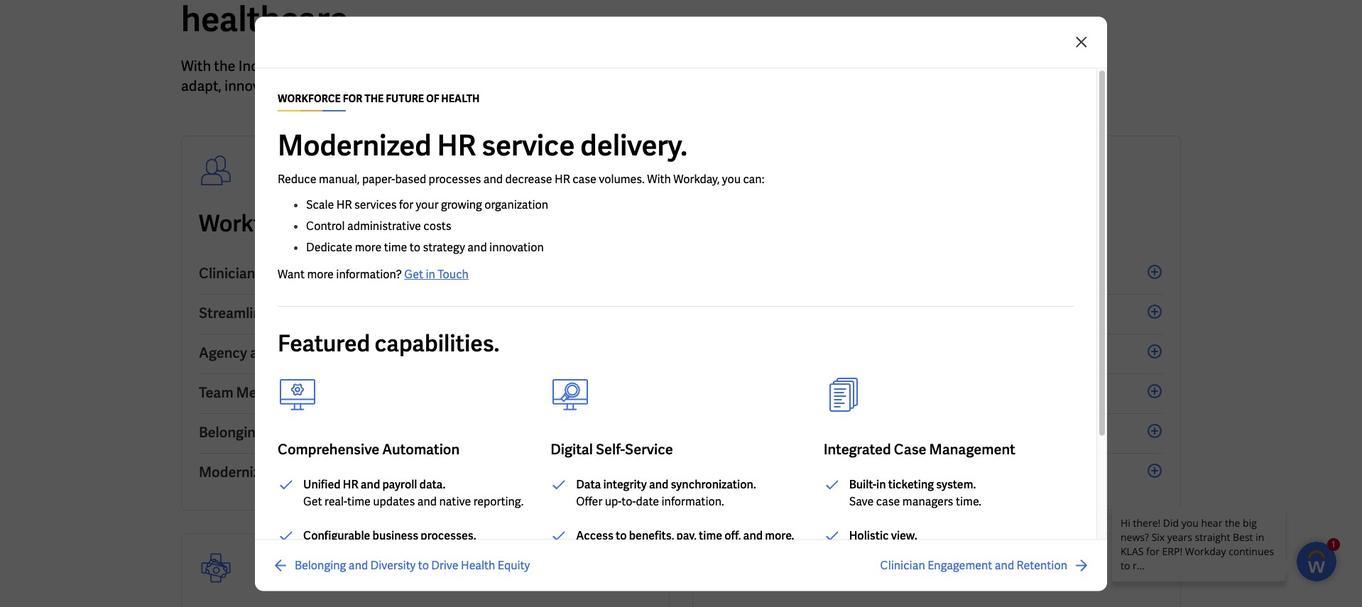 Task type: describe. For each thing, give the bounding box(es) containing it.
volumes.
[[599, 171, 645, 186]]

want more information? get in touch
[[278, 266, 469, 281]]

more.
[[765, 528, 794, 543]]

comprehensive automation
[[278, 440, 460, 458]]

offer
[[576, 494, 602, 508]]

dedicate
[[306, 239, 352, 254]]

management
[[929, 440, 1015, 458]]

can:
[[743, 171, 764, 186]]

of
[[426, 92, 439, 104]]

case
[[894, 440, 926, 458]]

diversity inside modernized hr service delivery. dialog
[[370, 557, 416, 572]]

engagement inside modernized hr service delivery. dialog
[[928, 557, 992, 572]]

labor
[[338, 344, 375, 362]]

built-
[[849, 476, 876, 491]]

processes.
[[421, 528, 476, 543]]

integrated
[[823, 440, 891, 458]]

ecosystem
[[631, 57, 700, 75]]

benefits,
[[629, 528, 674, 543]]

tracking
[[444, 77, 497, 95]]

scale—all
[[313, 77, 376, 95]]

0 vertical spatial engagement
[[258, 264, 339, 283]]

for inside scale hr services for your growing organization control administrative costs dedicate more time to strategy and innovation
[[399, 197, 413, 212]]

access
[[576, 528, 614, 543]]

pay,
[[676, 528, 697, 543]]

information?
[[336, 266, 402, 281]]

want
[[278, 266, 305, 281]]

team member experience and well-being
[[199, 383, 464, 402]]

drive inside modernized hr service delivery. dialog
[[431, 557, 458, 572]]

delivery.
[[580, 126, 687, 163]]

time inside unified hr and payroll data. get real-time updates and native reporting.
[[347, 494, 371, 508]]

of inside with the industry accelerator for healthcare, you benefit from a global ecosystem of partners to help you adapt, innovate, and scale—all while fast-tracking your digital transformation.
[[703, 57, 716, 75]]

hr right decrease
[[555, 171, 570, 186]]

scale
[[306, 197, 334, 212]]

reduce
[[278, 171, 316, 186]]

supplier diversity and engagement
[[710, 383, 936, 402]]

fast-
[[416, 77, 444, 95]]

to up the delivery on the left bottom of the page
[[354, 423, 367, 442]]

belonging and diversity to drive health equity button inside modernized hr service delivery. dialog
[[272, 557, 530, 574]]

real-
[[325, 494, 347, 508]]

while
[[379, 77, 413, 95]]

hr for and
[[343, 476, 358, 491]]

healthcare,
[[393, 57, 467, 75]]

recruiting
[[280, 304, 347, 322]]

modernized hr service delivery. dialog
[[0, 0, 1362, 607]]

the
[[364, 92, 384, 104]]

future
[[384, 209, 452, 239]]

native
[[439, 494, 471, 508]]

automation
[[382, 440, 460, 458]]

transformation.
[[574, 77, 673, 95]]

2 horizontal spatial time
[[699, 528, 722, 543]]

digital
[[551, 440, 593, 458]]

diversity inside button
[[767, 383, 824, 402]]

information.
[[661, 494, 724, 508]]

adapt,
[[181, 77, 221, 95]]

benefit
[[496, 57, 542, 75]]

value-driven sourcing
[[710, 304, 853, 322]]

driven
[[750, 304, 793, 322]]

workforce
[[199, 209, 307, 239]]

to inside with the industry accelerator for healthcare, you benefit from a global ecosystem of partners to help you adapt, innovate, and scale—all while fast-tracking your digital transformation.
[[776, 57, 790, 75]]

0 horizontal spatial in
[[426, 266, 435, 281]]

unified hr and payroll data. get real-time updates and native reporting.
[[303, 476, 524, 508]]

data integrity and synchronization. offer up-to-date information.
[[576, 476, 756, 508]]

your inside with the industry accelerator for healthcare, you benefit from a global ecosystem of partners to help you adapt, innovate, and scale—all while fast-tracking your digital transformation.
[[500, 77, 528, 95]]

streamlined recruiting and onboarding button
[[199, 295, 652, 334]]

retention inside modernized hr service delivery. dialog
[[1017, 557, 1067, 572]]

to-
[[622, 494, 636, 508]]

0 horizontal spatial clinician engagement and retention
[[199, 264, 433, 283]]

strategy
[[423, 239, 465, 254]]

decrease
[[505, 171, 552, 186]]

workforce for the future of health
[[278, 92, 480, 104]]

0 vertical spatial belonging and diversity to drive health equity button
[[199, 414, 652, 454]]

workforce
[[278, 92, 341, 104]]

get inside unified hr and payroll data. get real-time updates and native reporting.
[[303, 494, 322, 508]]

0 horizontal spatial equity
[[454, 423, 494, 442]]

service
[[482, 126, 575, 163]]

supplier
[[710, 383, 764, 402]]

agency
[[199, 344, 247, 362]]

for inside with the industry accelerator for healthcare, you benefit from a global ecosystem of partners to help you adapt, innovate, and scale—all while fast-tracking your digital transformation.
[[372, 57, 390, 75]]

1 vertical spatial the
[[345, 209, 380, 239]]

clinician engagement and retention inside modernized hr service delivery. dialog
[[880, 557, 1067, 572]]

engagement inside button
[[854, 383, 936, 402]]

business
[[372, 528, 418, 543]]

integrity
[[603, 476, 647, 491]]

in inside built-in ticketing system. save case managers time.
[[876, 476, 886, 491]]

system.
[[936, 476, 976, 491]]

replenishment
[[855, 463, 953, 481]]

value-driven sourcing button
[[710, 295, 1163, 334]]

equity inside modernized hr service delivery. dialog
[[498, 557, 530, 572]]

paper-
[[362, 171, 395, 186]]

modernized hr service delivery.
[[278, 126, 687, 163]]

integrated case management
[[823, 440, 1015, 458]]

help
[[793, 57, 821, 75]]

organization
[[484, 197, 548, 212]]

1 vertical spatial health
[[407, 423, 451, 442]]

innovation
[[489, 239, 544, 254]]

off,
[[724, 528, 741, 543]]

0 vertical spatial belonging
[[199, 423, 263, 442]]

future
[[386, 92, 424, 104]]

your inside scale hr services for your growing organization control administrative costs dedicate more time to strategy and innovation
[[416, 197, 438, 212]]

payroll
[[382, 476, 417, 491]]

configurable
[[303, 528, 370, 543]]

modernized hr service delivery
[[199, 463, 405, 481]]

being
[[428, 383, 464, 402]]

control
[[306, 218, 345, 233]]

1 vertical spatial diversity
[[294, 423, 351, 442]]

and inside data integrity and synchronization. offer up-to-date information.
[[649, 476, 669, 491]]



Task type: vqa. For each thing, say whether or not it's contained in the screenshot.
topmost Workday.
no



Task type: locate. For each thing, give the bounding box(es) containing it.
your down benefit
[[500, 77, 528, 95]]

growing
[[441, 197, 482, 212]]

reduce manual, paper-based processes and decrease hr case volumes. with workday, you can:
[[278, 171, 764, 186]]

0 horizontal spatial for
[[312, 209, 341, 239]]

1 horizontal spatial the
[[345, 209, 380, 239]]

0 vertical spatial your
[[500, 77, 528, 95]]

services
[[354, 197, 397, 212]]

clinician engagement and retention button down strategy on the left top of the page
[[199, 255, 652, 295]]

health up innovation
[[482, 209, 551, 239]]

holistic
[[849, 528, 889, 543]]

0 horizontal spatial modernized
[[199, 463, 276, 481]]

1 horizontal spatial retention
[[1017, 557, 1067, 572]]

clinician engagement and retention down time.
[[880, 557, 1067, 572]]

0 horizontal spatial time
[[347, 494, 371, 508]]

health down team member experience and well-being button
[[407, 423, 451, 442]]

workday,
[[673, 171, 720, 186]]

with the industry accelerator for healthcare, you benefit from a global ecosystem of partners to help you adapt, innovate, and scale—all while fast-tracking your digital transformation.
[[181, 57, 847, 95]]

touch
[[438, 266, 469, 281]]

case inside built-in ticketing system. save case managers time.
[[876, 494, 900, 508]]

0 horizontal spatial your
[[416, 197, 438, 212]]

0 vertical spatial service
[[625, 440, 673, 458]]

engagement
[[258, 264, 339, 283], [854, 383, 936, 402], [928, 557, 992, 572]]

streamlined recruiting and onboarding
[[199, 304, 454, 322]]

0 horizontal spatial retention
[[369, 264, 433, 283]]

0 vertical spatial clinician engagement and retention button
[[199, 255, 652, 295]]

modernized hr service delivery button
[[199, 454, 652, 493]]

1 vertical spatial service
[[301, 463, 349, 481]]

modernized
[[278, 126, 432, 163], [199, 463, 276, 481]]

belonging and diversity to drive health equity inside modernized hr service delivery. dialog
[[295, 557, 530, 572]]

health
[[482, 209, 551, 239], [407, 423, 451, 442], [461, 557, 495, 572]]

service up integrity
[[625, 440, 673, 458]]

1 vertical spatial engagement
[[854, 383, 936, 402]]

1 horizontal spatial clinician engagement and retention button
[[880, 557, 1090, 574]]

from
[[545, 57, 575, 75]]

processes
[[429, 171, 481, 186]]

0 vertical spatial more
[[355, 239, 381, 254]]

of right costs
[[456, 209, 477, 239]]

and inside button
[[827, 383, 851, 402]]

0 horizontal spatial you
[[470, 57, 493, 75]]

health down processes.
[[461, 557, 495, 572]]

and inside button
[[350, 304, 374, 322]]

more down dedicate
[[307, 266, 334, 281]]

hr up processes
[[437, 126, 476, 163]]

1 horizontal spatial in
[[876, 476, 886, 491]]

1 vertical spatial belonging
[[295, 557, 346, 572]]

engagement up the case
[[854, 383, 936, 402]]

1 vertical spatial clinician
[[880, 557, 925, 572]]

hr inside unified hr and payroll data. get real-time updates and native reporting.
[[343, 476, 358, 491]]

based
[[395, 171, 426, 186]]

belonging down configurable
[[295, 557, 346, 572]]

onboarding
[[377, 304, 454, 322]]

0 horizontal spatial clinician engagement and retention button
[[199, 255, 652, 295]]

for
[[372, 57, 390, 75], [399, 197, 413, 212], [312, 209, 341, 239]]

costs
[[423, 218, 451, 233]]

service for hr
[[301, 463, 349, 481]]

configurable business processes.
[[303, 528, 476, 543]]

0 horizontal spatial get
[[303, 494, 322, 508]]

synchronization.
[[671, 476, 756, 491]]

1 horizontal spatial belonging
[[295, 557, 346, 572]]

0 horizontal spatial more
[[307, 266, 334, 281]]

view.
[[891, 528, 917, 543]]

to down future
[[410, 239, 420, 254]]

service down 'comprehensive'
[[301, 463, 349, 481]]

1 vertical spatial get
[[303, 494, 322, 508]]

clinician engagement and retention button down time.
[[880, 557, 1090, 574]]

self-
[[596, 440, 625, 458]]

1 vertical spatial of
[[456, 209, 477, 239]]

and inside with the industry accelerator for healthcare, you benefit from a global ecosystem of partners to help you adapt, innovate, and scale—all while fast-tracking your digital transformation.
[[286, 77, 310, 95]]

1 horizontal spatial you
[[722, 171, 741, 186]]

supplier diversity and engagement button
[[710, 374, 1163, 414]]

equity
[[454, 423, 494, 442], [498, 557, 530, 572]]

1 horizontal spatial with
[[647, 171, 671, 186]]

0 vertical spatial modernized
[[278, 126, 432, 163]]

for up the while
[[372, 57, 390, 75]]

with up adapt,
[[181, 57, 211, 75]]

hr for service
[[279, 463, 298, 481]]

you inside modernized hr service delivery. dialog
[[722, 171, 741, 186]]

1 horizontal spatial equity
[[498, 557, 530, 572]]

0 horizontal spatial clinician
[[199, 264, 255, 283]]

value-
[[710, 304, 750, 322]]

scale hr services for your growing organization control administrative costs dedicate more time to strategy and innovation
[[306, 197, 548, 254]]

optimization
[[378, 344, 462, 362]]

case right save
[[876, 494, 900, 508]]

digital
[[531, 77, 571, 95]]

1 vertical spatial in
[[876, 476, 886, 491]]

modernized inside dialog
[[278, 126, 432, 163]]

0 vertical spatial in
[[426, 266, 435, 281]]

clinician down view.
[[880, 557, 925, 572]]

diversity down business
[[370, 557, 416, 572]]

1 horizontal spatial for
[[372, 57, 390, 75]]

and
[[286, 77, 310, 95], [483, 171, 503, 186], [467, 239, 487, 254], [342, 264, 367, 283], [350, 304, 374, 322], [250, 344, 274, 362], [368, 383, 393, 402], [827, 383, 851, 402], [266, 423, 291, 442], [361, 476, 380, 491], [649, 476, 669, 491], [417, 494, 437, 508], [743, 528, 763, 543], [349, 557, 368, 572], [995, 557, 1014, 572]]

2 vertical spatial diversity
[[370, 557, 416, 572]]

of left partners
[[703, 57, 716, 75]]

hr for service
[[437, 126, 476, 163]]

agency and contract labor optimization
[[199, 344, 462, 362]]

to right access
[[616, 528, 627, 543]]

1 vertical spatial modernized
[[199, 463, 276, 481]]

to left help
[[776, 57, 790, 75]]

1 vertical spatial more
[[307, 266, 334, 281]]

get down unified
[[303, 494, 322, 508]]

service inside dialog
[[625, 440, 673, 458]]

capabilities.
[[375, 328, 499, 358]]

1 vertical spatial clinician engagement and retention
[[880, 557, 1067, 572]]

1 vertical spatial time
[[347, 494, 371, 508]]

more
[[355, 239, 381, 254], [307, 266, 334, 281]]

the up adapt,
[[214, 57, 235, 75]]

0 vertical spatial retention
[[369, 264, 433, 283]]

case
[[573, 171, 596, 186], [876, 494, 900, 508]]

0 vertical spatial health
[[482, 209, 551, 239]]

hr inside scale hr services for your growing organization control administrative costs dedicate more time to strategy and innovation
[[336, 197, 352, 212]]

time down the delivery on the left bottom of the page
[[347, 494, 371, 508]]

with inside with the industry accelerator for healthcare, you benefit from a global ecosystem of partners to help you adapt, innovate, and scale—all while fast-tracking your digital transformation.
[[181, 57, 211, 75]]

for
[[343, 92, 362, 104]]

to down processes.
[[418, 557, 429, 572]]

in left ticketing
[[876, 476, 886, 491]]

1 horizontal spatial your
[[500, 77, 528, 95]]

0 horizontal spatial service
[[301, 463, 349, 481]]

health inside modernized hr service delivery. dialog
[[461, 557, 495, 572]]

0 horizontal spatial of
[[456, 209, 477, 239]]

updates
[[373, 494, 415, 508]]

in
[[426, 266, 435, 281], [876, 476, 886, 491]]

modernized for modernized hr service delivery
[[199, 463, 276, 481]]

manual,
[[319, 171, 360, 186]]

0 vertical spatial case
[[573, 171, 596, 186]]

0 horizontal spatial diversity
[[294, 423, 351, 442]]

belonging and diversity to drive health equity down business
[[295, 557, 530, 572]]

time.
[[956, 494, 981, 508]]

clinician up streamlined
[[199, 264, 255, 283]]

modernized for modernized hr service delivery.
[[278, 126, 432, 163]]

partners
[[719, 57, 773, 75]]

hr inside 'modernized hr service delivery' "button"
[[279, 463, 298, 481]]

you up tracking
[[470, 57, 493, 75]]

service for self-
[[625, 440, 673, 458]]

modernized inside "button"
[[199, 463, 276, 481]]

more down workforce for the future of health
[[355, 239, 381, 254]]

with inside modernized hr service delivery. dialog
[[647, 171, 671, 186]]

2 vertical spatial health
[[461, 557, 495, 572]]

equity down reporting.
[[498, 557, 530, 572]]

hr right the scale
[[336, 197, 352, 212]]

you
[[470, 57, 493, 75], [824, 57, 847, 75], [722, 171, 741, 186]]

data.
[[419, 476, 445, 491]]

unified
[[303, 476, 341, 491]]

you left can:
[[722, 171, 741, 186]]

1 horizontal spatial modernized
[[278, 126, 432, 163]]

drive up the delivery on the left bottom of the page
[[370, 423, 405, 442]]

diversity right supplier
[[767, 383, 824, 402]]

0 vertical spatial with
[[181, 57, 211, 75]]

2 horizontal spatial you
[[824, 57, 847, 75]]

0 vertical spatial time
[[384, 239, 407, 254]]

workforce for the future of health
[[199, 209, 551, 239]]

delivery
[[352, 463, 405, 481]]

0 vertical spatial clinician
[[199, 264, 255, 283]]

time inside scale hr services for your growing organization control administrative costs dedicate more time to strategy and innovation
[[384, 239, 407, 254]]

2 horizontal spatial diversity
[[767, 383, 824, 402]]

0 vertical spatial of
[[703, 57, 716, 75]]

belonging inside modernized hr service delivery. dialog
[[295, 557, 346, 572]]

sourcing
[[796, 304, 853, 322]]

to inside scale hr services for your growing organization control administrative costs dedicate more time to strategy and innovation
[[410, 239, 420, 254]]

2 vertical spatial engagement
[[928, 557, 992, 572]]

belonging and diversity to drive health equity
[[199, 423, 494, 442], [295, 557, 530, 572]]

with
[[181, 57, 211, 75], [647, 171, 671, 186]]

0 vertical spatial belonging and diversity to drive health equity
[[199, 423, 494, 442]]

for up dedicate
[[312, 209, 341, 239]]

1 horizontal spatial diversity
[[370, 557, 416, 572]]

access to benefits, pay, time off, and more.
[[576, 528, 794, 543]]

1 vertical spatial belonging and diversity to drive health equity button
[[272, 557, 530, 574]]

diversity down experience
[[294, 423, 351, 442]]

experience
[[293, 383, 365, 402]]

clinician engagement and retention down dedicate
[[199, 264, 433, 283]]

1 vertical spatial your
[[416, 197, 438, 212]]

holistic view.
[[849, 528, 917, 543]]

1 horizontal spatial clinician
[[880, 557, 925, 572]]

digital self-service
[[551, 440, 673, 458]]

engagement down dedicate
[[258, 264, 339, 283]]

get left "touch"
[[404, 266, 423, 281]]

0 vertical spatial the
[[214, 57, 235, 75]]

1 vertical spatial clinician engagement and retention button
[[880, 557, 1090, 574]]

time left off,
[[699, 528, 722, 543]]

service inside "button"
[[301, 463, 349, 481]]

member
[[236, 383, 291, 402]]

industry
[[239, 57, 292, 75]]

0 horizontal spatial with
[[181, 57, 211, 75]]

hr up real-
[[343, 476, 358, 491]]

optimized automated replenishment button
[[710, 454, 1163, 493]]

0 vertical spatial diversity
[[767, 383, 824, 402]]

1 vertical spatial drive
[[431, 557, 458, 572]]

health
[[441, 92, 480, 104]]

1 horizontal spatial clinician engagement and retention
[[880, 557, 1067, 572]]

engagement down time.
[[928, 557, 992, 572]]

belonging and diversity to drive health equity button down well-
[[199, 414, 652, 454]]

get
[[404, 266, 423, 281], [303, 494, 322, 508]]

accelerator
[[295, 57, 369, 75]]

1 vertical spatial with
[[647, 171, 671, 186]]

0 vertical spatial equity
[[454, 423, 494, 442]]

featured
[[278, 328, 370, 358]]

the right control
[[345, 209, 380, 239]]

belonging down team
[[199, 423, 263, 442]]

the inside with the industry accelerator for healthcare, you benefit from a global ecosystem of partners to help you adapt, innovate, and scale—all while fast-tracking your digital transformation.
[[214, 57, 235, 75]]

service
[[625, 440, 673, 458], [301, 463, 349, 481]]

belonging and diversity to drive health equity button down business
[[272, 557, 530, 574]]

more inside scale hr services for your growing organization control administrative costs dedicate more time to strategy and innovation
[[355, 239, 381, 254]]

1 vertical spatial retention
[[1017, 557, 1067, 572]]

a
[[578, 57, 586, 75]]

you right help
[[824, 57, 847, 75]]

1 horizontal spatial get
[[404, 266, 423, 281]]

automated
[[779, 463, 852, 481]]

0 horizontal spatial drive
[[370, 423, 405, 442]]

team
[[199, 383, 233, 402]]

agency and contract labor optimization button
[[199, 334, 652, 374]]

clinician engagement and retention button
[[199, 255, 652, 295], [880, 557, 1090, 574]]

in left "touch"
[[426, 266, 435, 281]]

clinician engagement and retention
[[199, 264, 433, 283], [880, 557, 1067, 572]]

time down administrative in the left top of the page
[[384, 239, 407, 254]]

1 vertical spatial belonging and diversity to drive health equity
[[295, 557, 530, 572]]

1 horizontal spatial service
[[625, 440, 673, 458]]

hr for services
[[336, 197, 352, 212]]

1 horizontal spatial case
[[876, 494, 900, 508]]

streamlined
[[199, 304, 278, 322]]

drive down processes.
[[431, 557, 458, 572]]

for down the based
[[399, 197, 413, 212]]

and inside scale hr services for your growing organization control administrative costs dedicate more time to strategy and innovation
[[467, 239, 487, 254]]

2 vertical spatial time
[[699, 528, 722, 543]]

date
[[636, 494, 659, 508]]

built-in ticketing system. save case managers time.
[[849, 476, 981, 508]]

hr left unified
[[279, 463, 298, 481]]

0 horizontal spatial the
[[214, 57, 235, 75]]

1 horizontal spatial of
[[703, 57, 716, 75]]

1 vertical spatial equity
[[498, 557, 530, 572]]

clinician engagement and retention button inside modernized hr service delivery. dialog
[[880, 557, 1090, 574]]

contract
[[277, 344, 335, 362]]

1 vertical spatial case
[[876, 494, 900, 508]]

belonging and diversity to drive health equity down team member experience and well-being
[[199, 423, 494, 442]]

1 horizontal spatial time
[[384, 239, 407, 254]]

the
[[214, 57, 235, 75], [345, 209, 380, 239]]

case left volumes.
[[573, 171, 596, 186]]

belonging and diversity to drive health equity button
[[199, 414, 652, 454], [272, 557, 530, 574]]

1 horizontal spatial drive
[[431, 557, 458, 572]]

0 horizontal spatial belonging
[[199, 423, 263, 442]]

2 horizontal spatial for
[[399, 197, 413, 212]]

0 vertical spatial drive
[[370, 423, 405, 442]]

with right volumes.
[[647, 171, 671, 186]]

0 vertical spatial get
[[404, 266, 423, 281]]

reporting.
[[473, 494, 524, 508]]

1 horizontal spatial more
[[355, 239, 381, 254]]

equity down being
[[454, 423, 494, 442]]

clinician inside modernized hr service delivery. dialog
[[880, 557, 925, 572]]

0 vertical spatial clinician engagement and retention
[[199, 264, 433, 283]]

your up costs
[[416, 197, 438, 212]]

0 horizontal spatial case
[[573, 171, 596, 186]]



